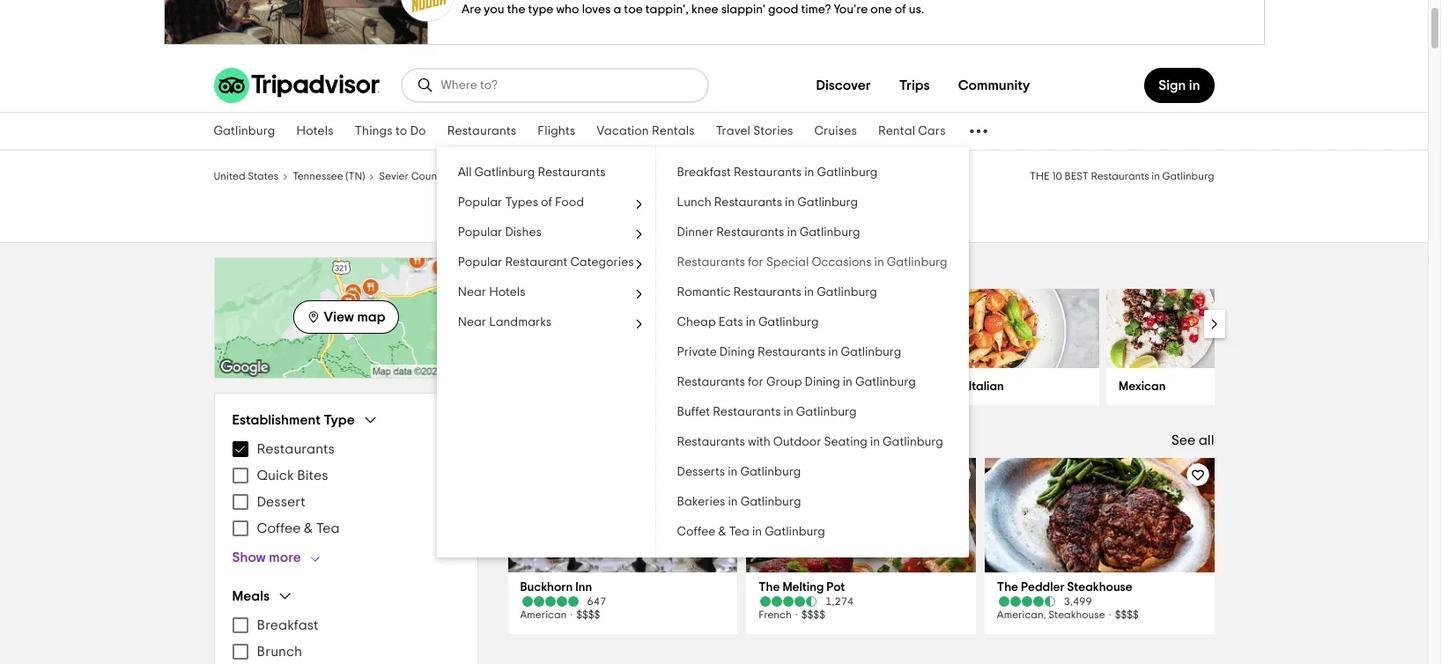 Task type: describe. For each thing, give the bounding box(es) containing it.
(tn)
[[346, 171, 365, 182]]

cruises
[[815, 125, 857, 137]]

special
[[767, 256, 809, 269]]

inn
[[576, 582, 592, 594]]

trips
[[899, 78, 930, 93]]

rental
[[878, 125, 916, 137]]

buckhorn inn
[[520, 582, 592, 594]]

restaurants up dinner restaurants in gatlinburg at the top
[[714, 197, 783, 209]]

seafood
[[819, 381, 867, 393]]

brunch
[[257, 645, 302, 659]]

near for near landmarks
[[458, 316, 487, 329]]

things to do
[[355, 125, 426, 137]]

italian link
[[957, 368, 1100, 405]]

all
[[458, 167, 472, 179]]

restaurants up cheap eats in gatlinburg
[[734, 286, 802, 299]]

sign in
[[1159, 78, 1201, 93]]

popular for popular dishes
[[458, 226, 503, 239]]

mexican
[[1119, 381, 1166, 393]]

vacation rentals
[[597, 125, 695, 137]]

for for group
[[748, 376, 764, 389]]

1 vertical spatial steakhouse
[[1068, 582, 1133, 594]]

occasions
[[812, 256, 872, 269]]

advertisement region
[[0, 0, 1428, 45]]

of
[[541, 197, 553, 209]]

coffee for coffee & tea
[[257, 522, 301, 536]]

restaurants up quick bites
[[257, 442, 335, 456]]

seating
[[824, 436, 868, 449]]

stories
[[754, 125, 793, 137]]

bakeries
[[677, 496, 726, 508]]

cruises link
[[804, 113, 868, 150]]

popular restaurant categories button
[[437, 248, 655, 278]]

community
[[958, 78, 1030, 93]]

flights
[[538, 125, 576, 137]]

search image
[[416, 77, 434, 94]]

things
[[355, 125, 393, 137]]

the melting pot
[[759, 582, 845, 594]]

desserts in gatlinburg link
[[656, 457, 969, 487]]

2 vertical spatial steakhouse
[[1049, 610, 1106, 620]]

breakfast restaurants in gatlinburg link
[[656, 158, 969, 188]]

rental cars
[[878, 125, 946, 137]]

browse
[[506, 259, 574, 280]]

menu containing breakfast
[[232, 612, 460, 664]]

romantic restaurants in gatlinburg
[[677, 286, 878, 299]]

states
[[248, 171, 279, 182]]

$$$$ for the melting pot
[[802, 610, 826, 620]]

trips button
[[885, 68, 944, 103]]

group
[[767, 376, 802, 389]]

buffet restaurants in gatlinburg
[[677, 406, 857, 419]]

travel
[[716, 125, 751, 137]]

restaurants up lunch restaurants in gatlinburg
[[734, 167, 802, 179]]

popular dishes
[[458, 226, 542, 239]]

dishes
[[505, 226, 542, 239]]

coffee & tea in gatlinburg link
[[656, 517, 969, 547]]

types
[[505, 197, 538, 209]]

restaurants down lunch restaurants in gatlinburg
[[717, 226, 785, 239]]

3,499 link
[[997, 596, 1202, 608]]

seafood link
[[807, 368, 950, 405]]

popular restaurant categories
[[458, 256, 634, 269]]

best
[[1065, 171, 1089, 182]]

bakeries in gatlinburg link
[[656, 487, 969, 517]]

quick bites
[[257, 469, 328, 483]]

see all
[[1172, 434, 1215, 448]]

romantic
[[677, 286, 731, 299]]

travel stories link
[[706, 113, 804, 150]]

american
[[520, 610, 567, 620]]

steakhouse link
[[656, 368, 800, 405]]

food for browse gatlinburg by food
[[714, 259, 763, 280]]

restaurants for special occasions in gatlinburg
[[677, 256, 948, 269]]

sign
[[1159, 78, 1186, 93]]

restaurants up categories
[[552, 200, 705, 228]]

for for special
[[748, 256, 764, 269]]

restaurants down steakhouse link
[[713, 406, 781, 419]]

to
[[396, 125, 408, 137]]

the for the melting pot
[[759, 582, 780, 594]]

the
[[1030, 171, 1050, 182]]

10
[[1053, 171, 1063, 182]]

rentals
[[652, 125, 695, 137]]

show more
[[232, 551, 301, 565]]

meals
[[232, 589, 270, 603]]

bites
[[297, 469, 328, 483]]

buffet restaurants in gatlinburg link
[[656, 397, 969, 427]]

& for coffee & tea
[[304, 522, 313, 536]]

all gatlinburg restaurants
[[458, 167, 606, 179]]

tennessee
[[293, 171, 343, 182]]

1,274 link
[[759, 596, 964, 608]]

popular for popular types of food
[[458, 197, 503, 209]]

restaurants up of
[[538, 167, 606, 179]]

united
[[214, 171, 245, 182]]

restaurants link
[[437, 113, 527, 150]]

dessert
[[257, 495, 305, 509]]

4.5 of 5 bubbles. 1,274 reviews element
[[759, 596, 964, 608]]



Task type: vqa. For each thing, say whether or not it's contained in the screenshot.
LAS inside 'dropdown button'
no



Task type: locate. For each thing, give the bounding box(es) containing it.
1 for from the top
[[748, 256, 764, 269]]

american,
[[997, 610, 1047, 620]]

steakhouse up buffet
[[669, 381, 734, 393]]

& down dessert
[[304, 522, 313, 536]]

3 $$$$ from the left
[[1115, 610, 1139, 620]]

1 vertical spatial group
[[232, 588, 460, 664]]

menu containing restaurants
[[232, 436, 460, 542]]

tea for coffee & tea in gatlinburg
[[729, 526, 750, 538]]

0 vertical spatial for
[[748, 256, 764, 269]]

0 horizontal spatial breakfast
[[257, 619, 319, 633]]

dining
[[720, 346, 755, 359], [805, 376, 840, 389]]

tripadvisor image
[[214, 68, 379, 103]]

sevier county link
[[379, 168, 446, 182]]

2 horizontal spatial $$$$
[[1115, 610, 1139, 620]]

coffee
[[257, 522, 301, 536], [677, 526, 716, 538]]

0 vertical spatial gatlinburg link
[[203, 113, 286, 150]]

2 vertical spatial popular
[[458, 256, 503, 269]]

near for near hotels
[[458, 286, 487, 299]]

near landmarks button
[[437, 308, 655, 338]]

0 horizontal spatial hotels
[[297, 125, 334, 137]]

breakfast up brunch
[[257, 619, 319, 633]]

peddler
[[1021, 582, 1065, 594]]

with
[[748, 436, 771, 449]]

dining inside "link"
[[720, 346, 755, 359]]

menu
[[232, 436, 460, 542], [232, 612, 460, 664]]

2 group from the top
[[232, 588, 460, 664]]

1 horizontal spatial tea
[[729, 526, 750, 538]]

1 horizontal spatial breakfast
[[677, 167, 731, 179]]

& for coffee & tea in gatlinburg
[[719, 526, 726, 538]]

5.0 of 5 bubbles. 647 reviews element
[[520, 596, 725, 608]]

browse gatlinburg by food
[[506, 259, 763, 280]]

united states link
[[214, 168, 279, 182]]

1 vertical spatial breakfast
[[257, 619, 319, 633]]

near inside button
[[458, 316, 487, 329]]

cheap
[[677, 316, 716, 329]]

breakfast for breakfast
[[257, 619, 319, 633]]

0 horizontal spatial tea
[[316, 522, 340, 536]]

near landmarks
[[458, 316, 552, 329]]

1 horizontal spatial food
[[714, 259, 763, 280]]

the up the french
[[759, 582, 780, 594]]

0 vertical spatial menu
[[232, 436, 460, 542]]

coffee down dessert
[[257, 522, 301, 536]]

0 horizontal spatial coffee
[[257, 522, 301, 536]]

tea inside 'coffee & tea in gatlinburg' link
[[729, 526, 750, 538]]

quick
[[257, 469, 294, 483]]

group containing establishment type
[[232, 412, 460, 567]]

1 vertical spatial dining
[[805, 376, 840, 389]]

647
[[587, 597, 606, 607]]

popular
[[458, 197, 503, 209], [458, 226, 503, 239], [458, 256, 503, 269]]

desserts in gatlinburg
[[677, 466, 801, 479]]

food
[[555, 197, 584, 209], [714, 259, 763, 280]]

food right of
[[555, 197, 584, 209]]

1 vertical spatial menu
[[232, 612, 460, 664]]

4.5 of 5 bubbles. 3,499 reviews element
[[997, 596, 1202, 608]]

gatlinburg
[[214, 125, 275, 137], [475, 167, 535, 179], [817, 167, 878, 179], [460, 171, 512, 182], [526, 171, 578, 182], [1163, 171, 1215, 182], [798, 197, 858, 209], [739, 200, 877, 228], [800, 226, 861, 239], [887, 256, 948, 269], [578, 259, 681, 280], [817, 286, 878, 299], [759, 316, 819, 329], [841, 346, 902, 359], [856, 376, 916, 389], [796, 406, 857, 419], [883, 436, 944, 449], [741, 466, 801, 479], [741, 496, 801, 508], [765, 526, 826, 538]]

1 horizontal spatial $$$$
[[802, 610, 826, 620]]

cheap eats in gatlinburg
[[677, 316, 819, 329]]

map
[[357, 310, 386, 324]]

0 vertical spatial steakhouse
[[669, 381, 734, 393]]

2 the from the left
[[997, 582, 1019, 594]]

all gatlinburg restaurants link
[[437, 158, 655, 188]]

1 horizontal spatial dining
[[805, 376, 840, 389]]

for left group
[[748, 376, 764, 389]]

hotels up near landmarks
[[489, 286, 526, 299]]

melting
[[783, 582, 824, 594]]

popular inside popular types of food button
[[458, 197, 503, 209]]

2 menu from the top
[[232, 612, 460, 664]]

$$$$ down '3,499' link
[[1115, 610, 1139, 620]]

2 popular from the top
[[458, 226, 503, 239]]

1 horizontal spatial the
[[997, 582, 1019, 594]]

hotels
[[297, 125, 334, 137], [489, 286, 526, 299]]

sevier county
[[379, 171, 446, 182]]

0 horizontal spatial the
[[759, 582, 780, 594]]

american, steakhouse
[[997, 610, 1106, 620]]

$$$$ for the peddler steakhouse
[[1115, 610, 1139, 620]]

coffee & tea
[[257, 522, 340, 536]]

0 vertical spatial group
[[232, 412, 460, 567]]

group containing meals
[[232, 588, 460, 664]]

gatlinburg link up united states link
[[203, 113, 286, 150]]

near hotels button
[[437, 278, 655, 308]]

hotels link
[[286, 113, 344, 150]]

breakfast inside menu
[[257, 619, 319, 633]]

1 horizontal spatial gatlinburg link
[[460, 168, 512, 182]]

tea down bakeries in gatlinburg
[[729, 526, 750, 538]]

tea for coffee & tea
[[316, 522, 340, 536]]

show more button
[[232, 549, 329, 567]]

see
[[1172, 434, 1196, 448]]

coffee for coffee & tea in gatlinburg
[[677, 526, 716, 538]]

outdoor
[[774, 436, 822, 449]]

gatlinburg link
[[203, 113, 286, 150], [460, 168, 512, 182]]

group
[[232, 412, 460, 567], [232, 588, 460, 664]]

show
[[232, 551, 266, 565]]

restaurants with outdoor seating in gatlinburg link
[[656, 427, 969, 457]]

$$$$ down melting
[[802, 610, 826, 620]]

buckhorn
[[520, 582, 573, 594]]

restaurants right best
[[1091, 171, 1150, 182]]

popular down all
[[458, 197, 503, 209]]

3,499
[[1064, 597, 1092, 607]]

1 vertical spatial hotels
[[489, 286, 526, 299]]

1 vertical spatial gatlinburg link
[[460, 168, 512, 182]]

2 for from the top
[[748, 376, 764, 389]]

$$$$ for buckhorn inn
[[577, 610, 600, 620]]

the for the peddler steakhouse
[[997, 582, 1019, 594]]

1 group from the top
[[232, 412, 460, 567]]

1 horizontal spatial &
[[719, 526, 726, 538]]

near inside 'button'
[[458, 286, 487, 299]]

tea
[[316, 522, 340, 536], [729, 526, 750, 538]]

2 near from the top
[[458, 316, 487, 329]]

all
[[1199, 434, 1215, 448]]

0 vertical spatial hotels
[[297, 125, 334, 137]]

popular up near hotels
[[458, 256, 503, 269]]

restaurants down private
[[677, 376, 745, 389]]

breakfast up lunch
[[677, 167, 731, 179]]

italian
[[969, 381, 1004, 393]]

gatlinburg inside "link"
[[841, 346, 902, 359]]

dining down private dining restaurants in gatlinburg "link"
[[805, 376, 840, 389]]

in
[[1190, 78, 1201, 93], [805, 167, 815, 179], [1152, 171, 1160, 182], [785, 197, 795, 209], [711, 200, 733, 228], [787, 226, 797, 239], [875, 256, 885, 269], [804, 286, 814, 299], [746, 316, 756, 329], [829, 346, 838, 359], [843, 376, 853, 389], [784, 406, 794, 419], [871, 436, 880, 449], [728, 466, 738, 479], [728, 496, 738, 508], [752, 526, 762, 538]]

tennessee (tn)
[[293, 171, 365, 182]]

None search field
[[402, 70, 707, 101]]

popular left dishes
[[458, 226, 503, 239]]

the up american,
[[997, 582, 1019, 594]]

& down bakeries in gatlinburg
[[719, 526, 726, 538]]

food inside button
[[555, 197, 584, 209]]

type
[[324, 413, 355, 427]]

$$$$ down 647
[[577, 610, 600, 620]]

1,274
[[826, 597, 854, 607]]

0 vertical spatial near
[[458, 286, 487, 299]]

1 horizontal spatial coffee
[[677, 526, 716, 538]]

0 vertical spatial dining
[[720, 346, 755, 359]]

popular inside popular dishes button
[[458, 226, 503, 239]]

0 vertical spatial breakfast
[[677, 167, 731, 179]]

0 horizontal spatial gatlinburg link
[[203, 113, 286, 150]]

1 menu from the top
[[232, 436, 460, 542]]

community button
[[944, 68, 1045, 103]]

categories
[[571, 256, 634, 269]]

lunch
[[677, 197, 712, 209]]

tea down bites
[[316, 522, 340, 536]]

romantic restaurants in gatlinburg link
[[656, 278, 969, 308]]

steakhouse up 4.5 of 5 bubbles. 3,499 reviews element
[[1068, 582, 1133, 594]]

steakhouse
[[669, 381, 734, 393], [1068, 582, 1133, 594], [1049, 610, 1106, 620]]

the peddler steakhouse
[[997, 582, 1133, 594]]

food right by
[[714, 259, 763, 280]]

1 vertical spatial popular
[[458, 226, 503, 239]]

bakeries in gatlinburg
[[677, 496, 801, 508]]

near hotels
[[458, 286, 526, 299]]

restaurants for group dining in gatlinburg link
[[656, 367, 969, 397]]

private dining restaurants in gatlinburg link
[[656, 338, 969, 367]]

popular types of food
[[458, 197, 584, 209]]

& inside group
[[304, 522, 313, 536]]

dinner restaurants in gatlinburg
[[677, 226, 861, 239]]

$$$$
[[577, 610, 600, 620], [802, 610, 826, 620], [1115, 610, 1139, 620]]

3 popular from the top
[[458, 256, 503, 269]]

by
[[686, 259, 710, 280]]

near up near landmarks
[[458, 286, 487, 299]]

hotels inside 'button'
[[489, 286, 526, 299]]

restaurants up all
[[447, 125, 517, 137]]

0 horizontal spatial dining
[[720, 346, 755, 359]]

hotels up "tennessee" on the top of the page
[[297, 125, 334, 137]]

restaurants up desserts
[[677, 436, 745, 449]]

popular inside popular restaurant categories button
[[458, 256, 503, 269]]

0 vertical spatial popular
[[458, 197, 503, 209]]

cars
[[919, 125, 946, 137]]

coffee & tea in gatlinburg
[[677, 526, 826, 538]]

1 vertical spatial for
[[748, 376, 764, 389]]

restaurants for group dining in gatlinburg
[[677, 376, 916, 389]]

french
[[759, 610, 792, 620]]

gatlinburg link down restaurants link
[[460, 168, 512, 182]]

pot
[[827, 582, 845, 594]]

1 horizontal spatial hotels
[[489, 286, 526, 299]]

the melting pot link
[[759, 580, 964, 596]]

desserts
[[677, 466, 725, 479]]

popular for popular restaurant categories
[[458, 256, 503, 269]]

steakhouse down 3,499 at the right of page
[[1049, 610, 1106, 620]]

restaurants up restaurants for group dining in gatlinburg on the bottom of the page
[[758, 346, 826, 359]]

1 vertical spatial food
[[714, 259, 763, 280]]

1 the from the left
[[759, 582, 780, 594]]

view map button
[[293, 300, 399, 334]]

view map
[[324, 310, 386, 324]]

united states
[[214, 171, 279, 182]]

Search search field
[[441, 78, 693, 93]]

restaurants up romantic in the top of the page
[[677, 256, 745, 269]]

0 horizontal spatial food
[[555, 197, 584, 209]]

dining down eats
[[720, 346, 755, 359]]

breakfast for breakfast restaurants in gatlinburg
[[677, 167, 731, 179]]

1 $$$$ from the left
[[577, 610, 600, 620]]

0 horizontal spatial &
[[304, 522, 313, 536]]

near down near hotels
[[458, 316, 487, 329]]

mexican link
[[1107, 368, 1250, 405]]

1 vertical spatial near
[[458, 316, 487, 329]]

for left the special
[[748, 256, 764, 269]]

coffee down bakeries
[[677, 526, 716, 538]]

restaurants in gatlinburg
[[552, 200, 877, 228]]

1 popular from the top
[[458, 197, 503, 209]]

establishment type
[[232, 413, 355, 427]]

discover
[[816, 78, 871, 93]]

lunch restaurants in gatlinburg
[[677, 197, 858, 209]]

in inside "link"
[[829, 346, 838, 359]]

restaurants down the "vacation"
[[581, 171, 639, 182]]

0 horizontal spatial $$$$
[[577, 610, 600, 620]]

0 vertical spatial food
[[555, 197, 584, 209]]

1 near from the top
[[458, 286, 487, 299]]

restaurants
[[447, 125, 517, 137], [538, 167, 606, 179], [734, 167, 802, 179], [581, 171, 639, 182], [1091, 171, 1150, 182], [714, 197, 783, 209], [552, 200, 705, 228], [717, 226, 785, 239], [677, 256, 745, 269], [734, 286, 802, 299], [758, 346, 826, 359], [677, 376, 745, 389], [713, 406, 781, 419], [677, 436, 745, 449], [257, 442, 335, 456]]

restaurants inside "link"
[[758, 346, 826, 359]]

food for popular types of food
[[555, 197, 584, 209]]

county
[[411, 171, 446, 182]]

the
[[759, 582, 780, 594], [997, 582, 1019, 594]]

2 $$$$ from the left
[[802, 610, 826, 620]]

sevier
[[379, 171, 409, 182]]



